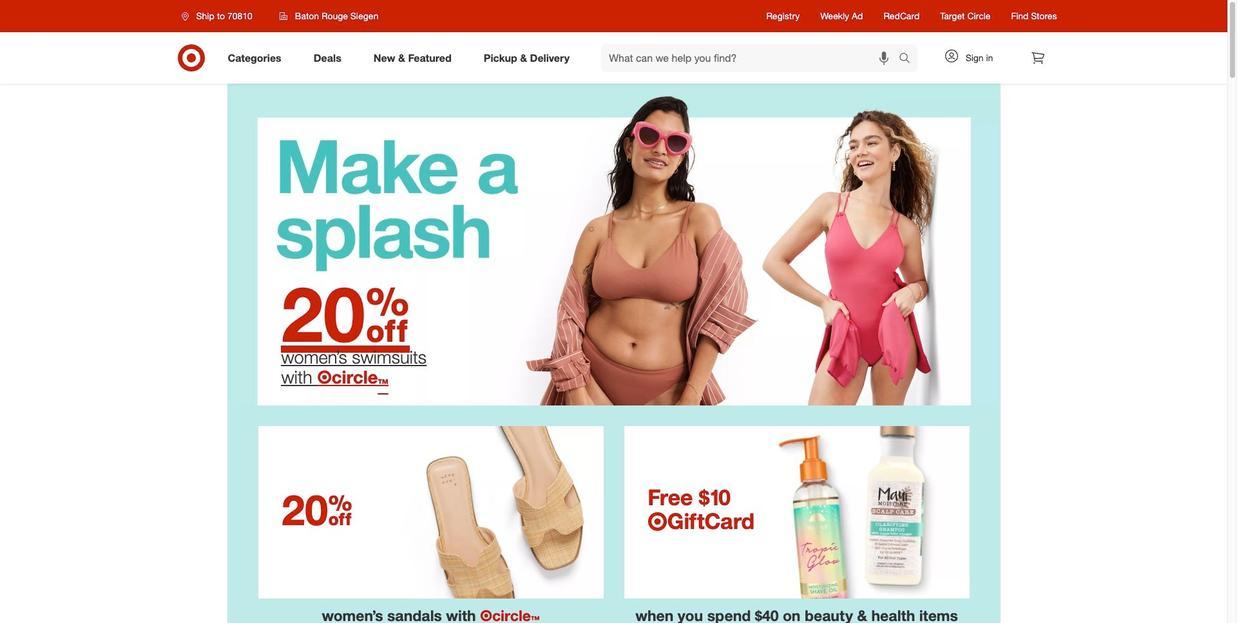 Task type: vqa. For each thing, say whether or not it's contained in the screenshot.
What can we help you find? suggestions appear below search field
yes



Task type: describe. For each thing, give the bounding box(es) containing it.
make a splash image
[[227, 84, 1000, 406]]



Task type: locate. For each thing, give the bounding box(es) containing it.
What can we help you find? suggestions appear below search field
[[601, 44, 902, 72]]



